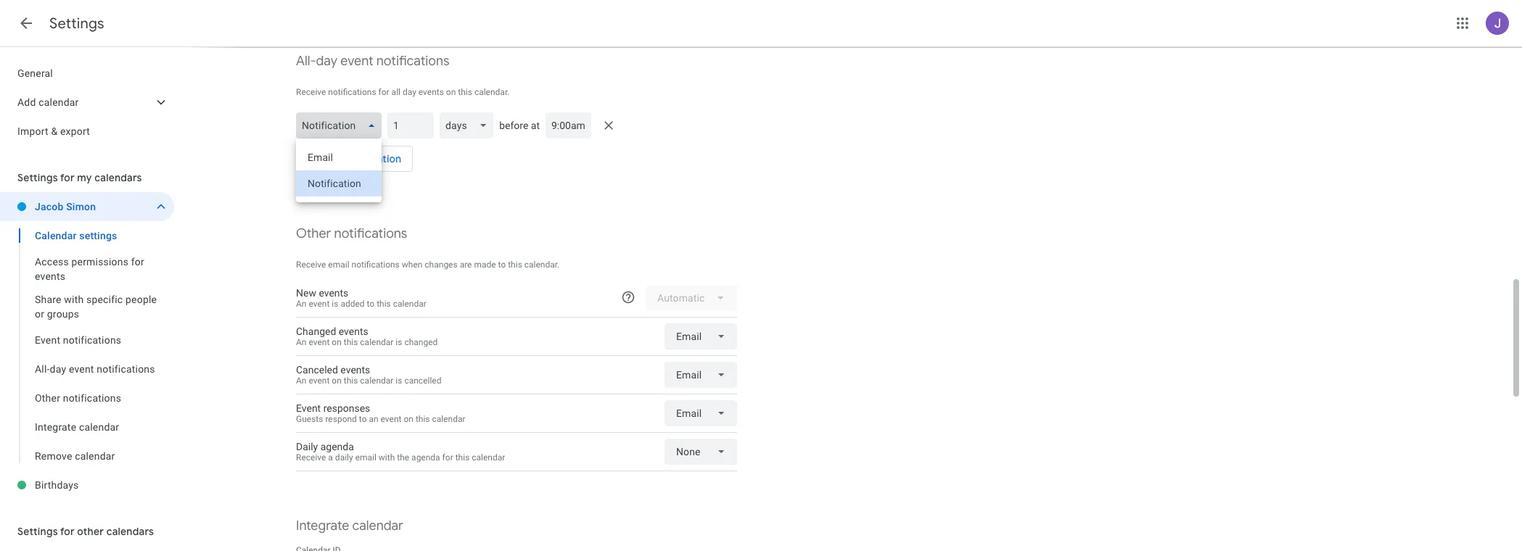 Task type: describe. For each thing, give the bounding box(es) containing it.
Days in advance for notification number field
[[394, 112, 428, 139]]

for left all
[[378, 87, 389, 97]]

permissions
[[71, 256, 129, 268]]

an
[[369, 414, 378, 424]]

receive for other
[[296, 260, 326, 270]]

jacob simon
[[35, 201, 96, 213]]

other
[[77, 525, 104, 538]]

0 vertical spatial other notifications
[[296, 226, 407, 242]]

settings
[[79, 230, 117, 242]]

calendars for settings for other calendars
[[106, 525, 154, 538]]

calendar inside canceled events an event on this calendar is cancelled
[[360, 376, 394, 386]]

with inside share with specific people or groups
[[64, 294, 84, 305]]

events for new events
[[319, 287, 348, 299]]

settings for settings for other calendars
[[17, 525, 58, 538]]

receive notifications for all day events on this calendar.
[[296, 87, 510, 97]]

import & export
[[17, 126, 90, 137]]

jacob
[[35, 201, 64, 213]]

0 horizontal spatial email
[[328, 260, 349, 270]]

birthdays link
[[35, 471, 174, 500]]

events right all
[[418, 87, 444, 97]]

on inside canceled events an event on this calendar is cancelled
[[332, 376, 342, 386]]

an for canceled events
[[296, 376, 306, 386]]

the day before at 9am element
[[296, 110, 737, 202]]

events for canceled events
[[341, 364, 370, 376]]

1 vertical spatial integrate
[[296, 518, 349, 535]]

all
[[391, 87, 400, 97]]

added
[[341, 299, 365, 309]]

1 horizontal spatial calendar.
[[524, 260, 560, 270]]

at
[[531, 120, 540, 131]]

people
[[126, 294, 157, 305]]

to inside event responses guests respond to an event on this calendar
[[359, 414, 367, 424]]

daily
[[296, 441, 318, 453]]

notification method list box
[[296, 139, 382, 202]]

event for event responses guests respond to an event on this calendar
[[296, 403, 321, 414]]

is inside new events an event is added to this calendar
[[332, 299, 338, 309]]

calendar inside event responses guests respond to an event on this calendar
[[432, 414, 465, 424]]

with inside the daily agenda receive a daily email with the agenda for this calendar
[[379, 453, 395, 463]]

cancelled
[[404, 376, 441, 386]]

made
[[474, 260, 496, 270]]

import
[[17, 126, 48, 137]]

other inside group
[[35, 392, 60, 404]]

event inside event responses guests respond to an event on this calendar
[[381, 414, 402, 424]]

event up receive notifications for all day events on this calendar.
[[340, 53, 373, 70]]

when
[[402, 260, 423, 270]]

calendar inside the changed events an event on this calendar is changed
[[360, 337, 394, 348]]

calendar settings
[[35, 230, 117, 242]]

are
[[460, 260, 472, 270]]

group containing calendar settings
[[0, 221, 174, 471]]

add notification
[[324, 152, 401, 165]]

events inside access permissions for events
[[35, 271, 65, 282]]

event notifications
[[35, 334, 121, 346]]

canceled events an event on this calendar is cancelled
[[296, 364, 441, 386]]

export
[[60, 126, 90, 137]]

2 horizontal spatial day
[[403, 87, 416, 97]]

changed
[[296, 326, 336, 337]]

settings for settings
[[49, 15, 104, 33]]

event inside new events an event is added to this calendar
[[309, 299, 330, 309]]

calendar inside new events an event is added to this calendar
[[393, 299, 426, 309]]

for inside the daily agenda receive a daily email with the agenda for this calendar
[[442, 453, 453, 463]]

0 vertical spatial all-
[[296, 53, 316, 70]]

option inside the day before at 9am element
[[296, 144, 382, 170]]

add calendar
[[17, 96, 79, 108]]

calendar
[[35, 230, 77, 242]]

access permissions for events
[[35, 256, 144, 282]]

go back image
[[17, 15, 35, 32]]

0 horizontal spatial agenda
[[320, 441, 354, 453]]

daily agenda receive a daily email with the agenda for this calendar
[[296, 441, 505, 463]]

groups
[[47, 308, 79, 320]]

changed
[[404, 337, 438, 348]]

0 vertical spatial day
[[316, 53, 337, 70]]

day inside group
[[50, 363, 66, 375]]

changed events an event on this calendar is changed
[[296, 326, 438, 348]]

settings for other calendars
[[17, 525, 154, 538]]

to inside new events an event is added to this calendar
[[367, 299, 374, 309]]

0 vertical spatial calendar.
[[474, 87, 510, 97]]

this inside new events an event is added to this calendar
[[377, 299, 391, 309]]

this inside the changed events an event on this calendar is changed
[[344, 337, 358, 348]]

for left my
[[60, 171, 75, 184]]

add for add calendar
[[17, 96, 36, 108]]

specific
[[86, 294, 123, 305]]

event for event notifications
[[35, 334, 60, 346]]



Task type: locate. For each thing, give the bounding box(es) containing it.
is inside the changed events an event on this calendar is changed
[[396, 337, 402, 348]]

notification option
[[296, 170, 382, 197]]

an inside new events an event is added to this calendar
[[296, 299, 306, 309]]

an inside the changed events an event on this calendar is changed
[[296, 337, 306, 348]]

1 horizontal spatial with
[[379, 453, 395, 463]]

birthdays
[[35, 480, 79, 491]]

on up "responses"
[[332, 376, 342, 386]]

with up groups
[[64, 294, 84, 305]]

notifications
[[376, 53, 449, 70], [328, 87, 376, 97], [334, 226, 407, 242], [352, 260, 400, 270], [63, 334, 121, 346], [97, 363, 155, 375], [63, 392, 121, 404]]

1 vertical spatial receive
[[296, 260, 326, 270]]

1 horizontal spatial integrate
[[296, 518, 349, 535]]

2 vertical spatial is
[[396, 376, 402, 386]]

for
[[378, 87, 389, 97], [60, 171, 75, 184], [131, 256, 144, 268], [442, 453, 453, 463], [60, 525, 75, 538]]

on inside the changed events an event on this calendar is changed
[[332, 337, 342, 348]]

settings right the go back image
[[49, 15, 104, 33]]

add
[[17, 96, 36, 108], [324, 152, 343, 165]]

events down added
[[339, 326, 368, 337]]

1 horizontal spatial other
[[296, 226, 331, 242]]

0 horizontal spatial event
[[35, 334, 60, 346]]

events inside new events an event is added to this calendar
[[319, 287, 348, 299]]

this right made
[[508, 260, 522, 270]]

0 vertical spatial calendars
[[94, 171, 142, 184]]

with left the
[[379, 453, 395, 463]]

3 receive from the top
[[296, 453, 326, 463]]

integrate calendar down daily
[[296, 518, 403, 535]]

1 vertical spatial integrate calendar
[[296, 518, 403, 535]]

my
[[77, 171, 92, 184]]

0 vertical spatial email
[[328, 260, 349, 270]]

event responses guests respond to an event on this calendar
[[296, 403, 465, 424]]

other up the remove
[[35, 392, 60, 404]]

0 vertical spatial settings
[[49, 15, 104, 33]]

a
[[328, 453, 333, 463]]

0 horizontal spatial all-
[[35, 363, 50, 375]]

new
[[296, 287, 316, 299]]

this down 'cancelled'
[[416, 414, 430, 424]]

settings heading
[[49, 15, 104, 33]]

calendars
[[94, 171, 142, 184], [106, 525, 154, 538]]

on up canceled
[[332, 337, 342, 348]]

other notifications down event notifications
[[35, 392, 121, 404]]

0 vertical spatial an
[[296, 299, 306, 309]]

settings for my calendars
[[17, 171, 142, 184]]

1 vertical spatial to
[[367, 299, 374, 309]]

0 vertical spatial add
[[17, 96, 36, 108]]

integrate
[[35, 422, 76, 433], [296, 518, 349, 535]]

event inside group
[[69, 363, 94, 375]]

events inside the changed events an event on this calendar is changed
[[339, 326, 368, 337]]

event left respond
[[296, 403, 321, 414]]

events down the changed events an event on this calendar is changed
[[341, 364, 370, 376]]

0 vertical spatial other
[[296, 226, 331, 242]]

an up canceled
[[296, 337, 306, 348]]

an up changed at the left bottom
[[296, 299, 306, 309]]

agenda down respond
[[320, 441, 354, 453]]

settings for settings for my calendars
[[17, 171, 58, 184]]

is left changed in the left of the page
[[396, 337, 402, 348]]

0 vertical spatial with
[[64, 294, 84, 305]]

event up "responses"
[[309, 376, 330, 386]]

with
[[64, 294, 84, 305], [379, 453, 395, 463]]

event inside event responses guests respond to an event on this calendar
[[296, 403, 321, 414]]

changes
[[425, 260, 458, 270]]

integrate calendar up remove calendar
[[35, 422, 119, 433]]

1 vertical spatial add
[[324, 152, 343, 165]]

an for changed events
[[296, 337, 306, 348]]

0 vertical spatial all-day event notifications
[[296, 53, 449, 70]]

for right permissions
[[131, 256, 144, 268]]

1 vertical spatial an
[[296, 337, 306, 348]]

on
[[446, 87, 456, 97], [332, 337, 342, 348], [332, 376, 342, 386], [404, 414, 413, 424]]

1 vertical spatial other notifications
[[35, 392, 121, 404]]

all- inside settings for my calendars tree
[[35, 363, 50, 375]]

1 vertical spatial calendars
[[106, 525, 154, 538]]

on right all
[[446, 87, 456, 97]]

calendars right my
[[94, 171, 142, 184]]

1 horizontal spatial day
[[316, 53, 337, 70]]

1 horizontal spatial all-
[[296, 53, 316, 70]]

for right the
[[442, 453, 453, 463]]

1 vertical spatial with
[[379, 453, 395, 463]]

1 horizontal spatial add
[[324, 152, 343, 165]]

0 vertical spatial is
[[332, 299, 338, 309]]

this right the
[[455, 453, 470, 463]]

is inside canceled events an event on this calendar is cancelled
[[396, 376, 402, 386]]

option
[[296, 144, 382, 170]]

1 vertical spatial email
[[355, 453, 376, 463]]

an for new events
[[296, 299, 306, 309]]

integrate down a
[[296, 518, 349, 535]]

calendar. right made
[[524, 260, 560, 270]]

event up changed at the left bottom
[[309, 299, 330, 309]]

birthdays tree item
[[0, 471, 174, 500]]

events inside canceled events an event on this calendar is cancelled
[[341, 364, 370, 376]]

event down or
[[35, 334, 60, 346]]

1 horizontal spatial email
[[355, 453, 376, 463]]

1 horizontal spatial agenda
[[411, 453, 440, 463]]

other down notification option
[[296, 226, 331, 242]]

is for canceled events
[[396, 376, 402, 386]]

1 horizontal spatial event
[[296, 403, 321, 414]]

is left added
[[332, 299, 338, 309]]

0 vertical spatial to
[[498, 260, 506, 270]]

1 receive from the top
[[296, 87, 326, 97]]

share with specific people or groups
[[35, 294, 157, 320]]

to left an at the bottom of the page
[[359, 414, 367, 424]]

add inside button
[[324, 152, 343, 165]]

1 vertical spatial all-
[[35, 363, 50, 375]]

receive for all-
[[296, 87, 326, 97]]

add up notification option
[[324, 152, 343, 165]]

calendar inside the daily agenda receive a daily email with the agenda for this calendar
[[472, 453, 505, 463]]

3 an from the top
[[296, 376, 306, 386]]

before at
[[499, 120, 540, 131]]

add for add notification
[[324, 152, 343, 165]]

events right new
[[319, 287, 348, 299]]

receive inside the daily agenda receive a daily email with the agenda for this calendar
[[296, 453, 326, 463]]

this right changed at the left bottom
[[344, 337, 358, 348]]

guests
[[296, 414, 323, 424]]

on inside event responses guests respond to an event on this calendar
[[404, 414, 413, 424]]

2 vertical spatial receive
[[296, 453, 326, 463]]

2 an from the top
[[296, 337, 306, 348]]

to
[[498, 260, 506, 270], [367, 299, 374, 309], [359, 414, 367, 424]]

0 vertical spatial integrate
[[35, 422, 76, 433]]

0 horizontal spatial day
[[50, 363, 66, 375]]

simon
[[66, 201, 96, 213]]

receive
[[296, 87, 326, 97], [296, 260, 326, 270], [296, 453, 326, 463]]

email up new events an event is added to this calendar
[[328, 260, 349, 270]]

general
[[17, 67, 53, 79]]

the
[[397, 453, 409, 463]]

None field
[[296, 112, 388, 139], [440, 112, 499, 139], [665, 324, 737, 350], [665, 362, 737, 388], [665, 400, 737, 427], [665, 439, 737, 465], [296, 112, 388, 139], [440, 112, 499, 139], [665, 324, 737, 350], [665, 362, 737, 388], [665, 400, 737, 427], [665, 439, 737, 465]]

calendar. up before
[[474, 87, 510, 97]]

tree containing general
[[0, 59, 174, 146]]

all-day event notifications inside settings for my calendars tree
[[35, 363, 155, 375]]

event down event notifications
[[69, 363, 94, 375]]

an inside canceled events an event on this calendar is cancelled
[[296, 376, 306, 386]]

2 vertical spatial day
[[50, 363, 66, 375]]

1 an from the top
[[296, 299, 306, 309]]

is
[[332, 299, 338, 309], [396, 337, 402, 348], [396, 376, 402, 386]]

0 horizontal spatial other
[[35, 392, 60, 404]]

settings for my calendars tree
[[0, 192, 174, 500]]

2 vertical spatial settings
[[17, 525, 58, 538]]

other notifications inside group
[[35, 392, 121, 404]]

0 vertical spatial receive
[[296, 87, 326, 97]]

calendar
[[39, 96, 79, 108], [393, 299, 426, 309], [360, 337, 394, 348], [360, 376, 394, 386], [432, 414, 465, 424], [79, 422, 119, 433], [75, 451, 115, 462], [472, 453, 505, 463], [352, 518, 403, 535]]

access
[[35, 256, 69, 268]]

calendar.
[[474, 87, 510, 97], [524, 260, 560, 270]]

other notifications down notification option
[[296, 226, 407, 242]]

0 horizontal spatial calendar.
[[474, 87, 510, 97]]

this inside canceled events an event on this calendar is cancelled
[[344, 376, 358, 386]]

agenda right the
[[411, 453, 440, 463]]

integrate calendar
[[35, 422, 119, 433], [296, 518, 403, 535]]

2 vertical spatial an
[[296, 376, 306, 386]]

other notifications
[[296, 226, 407, 242], [35, 392, 121, 404]]

this inside the daily agenda receive a daily email with the agenda for this calendar
[[455, 453, 470, 463]]

notification
[[346, 152, 401, 165]]

receive email notifications when changes are made to this calendar.
[[296, 260, 560, 270]]

all-day event notifications down event notifications
[[35, 363, 155, 375]]

events down the access
[[35, 271, 65, 282]]

is for changed events
[[396, 337, 402, 348]]

settings down birthdays on the bottom left of page
[[17, 525, 58, 538]]

all-day event notifications
[[296, 53, 449, 70], [35, 363, 155, 375]]

agenda
[[320, 441, 354, 453], [411, 453, 440, 463]]

0 horizontal spatial all-day event notifications
[[35, 363, 155, 375]]

settings
[[49, 15, 104, 33], [17, 171, 58, 184], [17, 525, 58, 538]]

1 vertical spatial is
[[396, 337, 402, 348]]

&
[[51, 126, 58, 137]]

respond
[[325, 414, 357, 424]]

for inside access permissions for events
[[131, 256, 144, 268]]

this right all
[[458, 87, 472, 97]]

is left 'cancelled'
[[396, 376, 402, 386]]

event
[[340, 53, 373, 70], [309, 299, 330, 309], [309, 337, 330, 348], [69, 363, 94, 375], [309, 376, 330, 386], [381, 414, 402, 424]]

event inside canceled events an event on this calendar is cancelled
[[309, 376, 330, 386]]

jacob simon tree item
[[0, 192, 174, 221]]

events for changed events
[[339, 326, 368, 337]]

1 horizontal spatial integrate calendar
[[296, 518, 403, 535]]

integrate inside group
[[35, 422, 76, 433]]

this up "responses"
[[344, 376, 358, 386]]

this
[[458, 87, 472, 97], [508, 260, 522, 270], [377, 299, 391, 309], [344, 337, 358, 348], [344, 376, 358, 386], [416, 414, 430, 424], [455, 453, 470, 463]]

1 vertical spatial settings
[[17, 171, 58, 184]]

this inside event responses guests respond to an event on this calendar
[[416, 414, 430, 424]]

Time of day text field
[[551, 118, 585, 133]]

all-day event notifications up all
[[296, 53, 449, 70]]

share
[[35, 294, 61, 305]]

event right an at the bottom of the page
[[381, 414, 402, 424]]

to right made
[[498, 260, 506, 270]]

or
[[35, 308, 44, 320]]

tree
[[0, 59, 174, 146]]

1 horizontal spatial other notifications
[[296, 226, 407, 242]]

event inside group
[[35, 334, 60, 346]]

email inside the daily agenda receive a daily email with the agenda for this calendar
[[355, 453, 376, 463]]

integrate up the remove
[[35, 422, 76, 433]]

day
[[316, 53, 337, 70], [403, 87, 416, 97], [50, 363, 66, 375]]

all-
[[296, 53, 316, 70], [35, 363, 50, 375]]

0 horizontal spatial integrate calendar
[[35, 422, 119, 433]]

daily
[[335, 453, 353, 463]]

event up canceled
[[309, 337, 330, 348]]

remove
[[35, 451, 72, 462]]

group
[[0, 221, 174, 471]]

integrate calendar inside settings for my calendars tree
[[35, 422, 119, 433]]

event
[[35, 334, 60, 346], [296, 403, 321, 414]]

1 vertical spatial event
[[296, 403, 321, 414]]

responses
[[323, 403, 370, 414]]

canceled
[[296, 364, 338, 376]]

calendars for settings for my calendars
[[94, 171, 142, 184]]

to right added
[[367, 299, 374, 309]]

1 vertical spatial calendar.
[[524, 260, 560, 270]]

an
[[296, 299, 306, 309], [296, 337, 306, 348], [296, 376, 306, 386]]

new events an event is added to this calendar
[[296, 287, 426, 309]]

email
[[328, 260, 349, 270], [355, 453, 376, 463]]

settings up jacob
[[17, 171, 58, 184]]

add up import
[[17, 96, 36, 108]]

1 vertical spatial all-day event notifications
[[35, 363, 155, 375]]

1 horizontal spatial all-day event notifications
[[296, 53, 449, 70]]

events
[[418, 87, 444, 97], [35, 271, 65, 282], [319, 287, 348, 299], [339, 326, 368, 337], [341, 364, 370, 376]]

0 horizontal spatial with
[[64, 294, 84, 305]]

add notification button
[[296, 141, 413, 176]]

remove calendar
[[35, 451, 115, 462]]

before
[[499, 120, 528, 131]]

2 receive from the top
[[296, 260, 326, 270]]

0 vertical spatial event
[[35, 334, 60, 346]]

calendars right other
[[106, 525, 154, 538]]

other
[[296, 226, 331, 242], [35, 392, 60, 404]]

email right daily
[[355, 453, 376, 463]]

0 horizontal spatial integrate
[[35, 422, 76, 433]]

an up guests
[[296, 376, 306, 386]]

2 vertical spatial to
[[359, 414, 367, 424]]

this right added
[[377, 299, 391, 309]]

1 vertical spatial other
[[35, 392, 60, 404]]

event inside the changed events an event on this calendar is changed
[[309, 337, 330, 348]]

0 vertical spatial integrate calendar
[[35, 422, 119, 433]]

add inside tree
[[17, 96, 36, 108]]

for left other
[[60, 525, 75, 538]]

on up the daily agenda receive a daily email with the agenda for this calendar
[[404, 414, 413, 424]]

0 horizontal spatial other notifications
[[35, 392, 121, 404]]

1 vertical spatial day
[[403, 87, 416, 97]]

0 horizontal spatial add
[[17, 96, 36, 108]]



Task type: vqa. For each thing, say whether or not it's contained in the screenshot.
top EMAIL
yes



